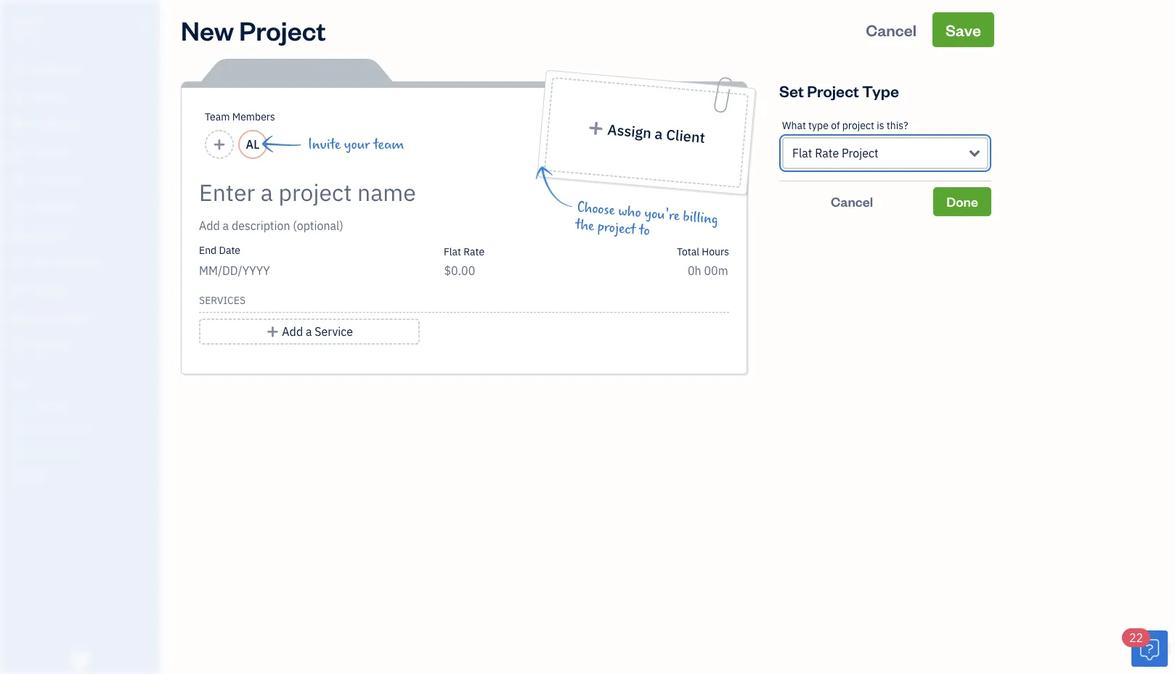Task type: describe. For each thing, give the bounding box(es) containing it.
done button
[[934, 187, 992, 216]]

invite
[[308, 137, 341, 153]]

what type of project is this?
[[782, 119, 909, 132]]

client image
[[9, 91, 27, 105]]

items and services image
[[11, 423, 155, 434]]

end
[[199, 244, 217, 257]]

report image
[[9, 339, 27, 354]]

0 vertical spatial cancel
[[866, 19, 917, 40]]

22 button
[[1122, 629, 1168, 668]]

a for add
[[306, 324, 312, 340]]

total hours
[[677, 245, 729, 258]]

of
[[831, 119, 840, 132]]

22
[[1130, 631, 1144, 646]]

apple owner
[[12, 13, 43, 41]]

main element
[[0, 0, 196, 675]]

date
[[219, 244, 240, 257]]

project for set
[[807, 80, 859, 101]]

team
[[373, 137, 404, 153]]

assign a client button
[[544, 77, 749, 188]]

team members image
[[11, 400, 155, 411]]

money image
[[9, 284, 27, 299]]

expense image
[[9, 201, 27, 216]]

1 vertical spatial cancel
[[831, 193, 873, 210]]

a for assign
[[654, 124, 664, 144]]

flat for flat rate
[[444, 245, 461, 258]]

project for new
[[239, 12, 326, 47]]

owner
[[12, 29, 38, 41]]

project image
[[9, 229, 27, 243]]

0 vertical spatial cancel button
[[853, 12, 930, 47]]

hours
[[702, 245, 729, 258]]

apps image
[[11, 376, 155, 388]]

plus image for add
[[266, 323, 279, 341]]

1 vertical spatial cancel button
[[779, 187, 925, 216]]

choose
[[577, 200, 616, 219]]

the
[[575, 217, 595, 235]]

apple
[[12, 13, 43, 28]]

members
[[232, 110, 275, 123]]

bank connections image
[[11, 446, 155, 458]]

end date
[[199, 244, 240, 257]]

Project Type field
[[782, 137, 989, 169]]

client
[[666, 125, 706, 147]]

set
[[779, 80, 804, 101]]

invoice image
[[9, 146, 27, 161]]

flat rate
[[444, 245, 485, 258]]

service
[[315, 324, 353, 340]]

chart image
[[9, 312, 27, 326]]

team
[[205, 110, 230, 123]]

assign
[[607, 120, 652, 143]]



Task type: locate. For each thing, give the bounding box(es) containing it.
choose who you're billing the project to
[[575, 200, 719, 239]]

set project type
[[779, 80, 899, 101]]

invite your team
[[308, 137, 404, 153]]

0 vertical spatial flat
[[793, 146, 812, 161]]

save
[[946, 19, 981, 40]]

a inside assign a client
[[654, 124, 664, 144]]

1 vertical spatial project
[[597, 219, 637, 238]]

project left is
[[842, 119, 875, 132]]

project
[[239, 12, 326, 47], [807, 80, 859, 101], [842, 146, 879, 161]]

billing
[[683, 209, 719, 228]]

flat inside "field"
[[793, 146, 812, 161]]

type
[[862, 80, 899, 101]]

flat down what at the right of page
[[793, 146, 812, 161]]

cancel button up "type"
[[853, 12, 930, 47]]

a left client
[[654, 124, 664, 144]]

add a service button
[[199, 319, 420, 345]]

assign a client
[[607, 120, 706, 147]]

al
[[246, 137, 260, 152]]

2 vertical spatial project
[[842, 146, 879, 161]]

plus image inside assign a client button
[[587, 120, 605, 136]]

flat
[[793, 146, 812, 161], [444, 245, 461, 258]]

new
[[181, 12, 234, 47]]

1 horizontal spatial project
[[842, 119, 875, 132]]

0 horizontal spatial plus image
[[266, 323, 279, 341]]

0 vertical spatial a
[[654, 124, 664, 144]]

0 vertical spatial rate
[[815, 146, 839, 161]]

timer image
[[9, 256, 27, 271]]

Amount (USD) text field
[[444, 263, 476, 279]]

estimate image
[[9, 118, 27, 133]]

End date in  format text field
[[199, 263, 376, 279]]

0 horizontal spatial rate
[[464, 245, 485, 258]]

project inside choose who you're billing the project to
[[597, 219, 637, 238]]

cancel up "type"
[[866, 19, 917, 40]]

team members
[[205, 110, 275, 123]]

rate up amount (usd) text box
[[464, 245, 485, 258]]

cancel button
[[853, 12, 930, 47], [779, 187, 925, 216]]

1 horizontal spatial plus image
[[587, 120, 605, 136]]

rate
[[815, 146, 839, 161], [464, 245, 485, 258]]

payment image
[[9, 174, 27, 188]]

cancel down flat rate project
[[831, 193, 873, 210]]

0 vertical spatial project
[[842, 119, 875, 132]]

cancel
[[866, 19, 917, 40], [831, 193, 873, 210]]

add
[[282, 324, 303, 340]]

freshbooks image
[[68, 652, 92, 669]]

1 horizontal spatial a
[[654, 124, 664, 144]]

rate for flat rate
[[464, 245, 485, 258]]

settings image
[[11, 469, 155, 481]]

who
[[618, 203, 642, 221]]

project inside "field"
[[842, 146, 879, 161]]

0 vertical spatial plus image
[[587, 120, 605, 136]]

rate for flat rate project
[[815, 146, 839, 161]]

1 vertical spatial rate
[[464, 245, 485, 258]]

plus image
[[587, 120, 605, 136], [266, 323, 279, 341]]

your
[[344, 137, 370, 153]]

plus image for assign
[[587, 120, 605, 136]]

add a service
[[282, 324, 353, 340]]

1 vertical spatial plus image
[[266, 323, 279, 341]]

plus image left add
[[266, 323, 279, 341]]

a right add
[[306, 324, 312, 340]]

total
[[677, 245, 700, 258]]

you're
[[644, 206, 681, 225]]

0 horizontal spatial project
[[597, 219, 637, 238]]

done
[[947, 193, 979, 210]]

this?
[[887, 119, 909, 132]]

0 horizontal spatial a
[[306, 324, 312, 340]]

Hourly Budget text field
[[688, 263, 729, 279]]

plus image left assign
[[587, 120, 605, 136]]

0 horizontal spatial flat
[[444, 245, 461, 258]]

services
[[199, 294, 246, 307]]

flat rate project
[[793, 146, 879, 161]]

rate down "of"
[[815, 146, 839, 161]]

1 vertical spatial a
[[306, 324, 312, 340]]

type
[[809, 119, 829, 132]]

rate inside "field"
[[815, 146, 839, 161]]

plus image inside 'add a service' button
[[266, 323, 279, 341]]

what
[[782, 119, 806, 132]]

flat for flat rate project
[[793, 146, 812, 161]]

1 vertical spatial project
[[807, 80, 859, 101]]

is
[[877, 119, 884, 132]]

1 vertical spatial flat
[[444, 245, 461, 258]]

new project
[[181, 12, 326, 47]]

Project Name text field
[[199, 178, 599, 207]]

1 horizontal spatial rate
[[815, 146, 839, 161]]

what type of project is this? element
[[779, 108, 992, 182]]

Project Description text field
[[199, 217, 599, 235]]

resource center badge image
[[1132, 631, 1168, 668]]

a
[[654, 124, 664, 144], [306, 324, 312, 340]]

flat up amount (usd) text box
[[444, 245, 461, 258]]

1 horizontal spatial flat
[[793, 146, 812, 161]]

project left to
[[597, 219, 637, 238]]

cancel button down flat rate project
[[779, 187, 925, 216]]

to
[[639, 223, 651, 239]]

save button
[[933, 12, 994, 47]]

0 vertical spatial project
[[239, 12, 326, 47]]

add team member image
[[213, 136, 226, 153]]

project
[[842, 119, 875, 132], [597, 219, 637, 238]]

dashboard image
[[9, 63, 27, 78]]



Task type: vqa. For each thing, say whether or not it's contained in the screenshot.
the
yes



